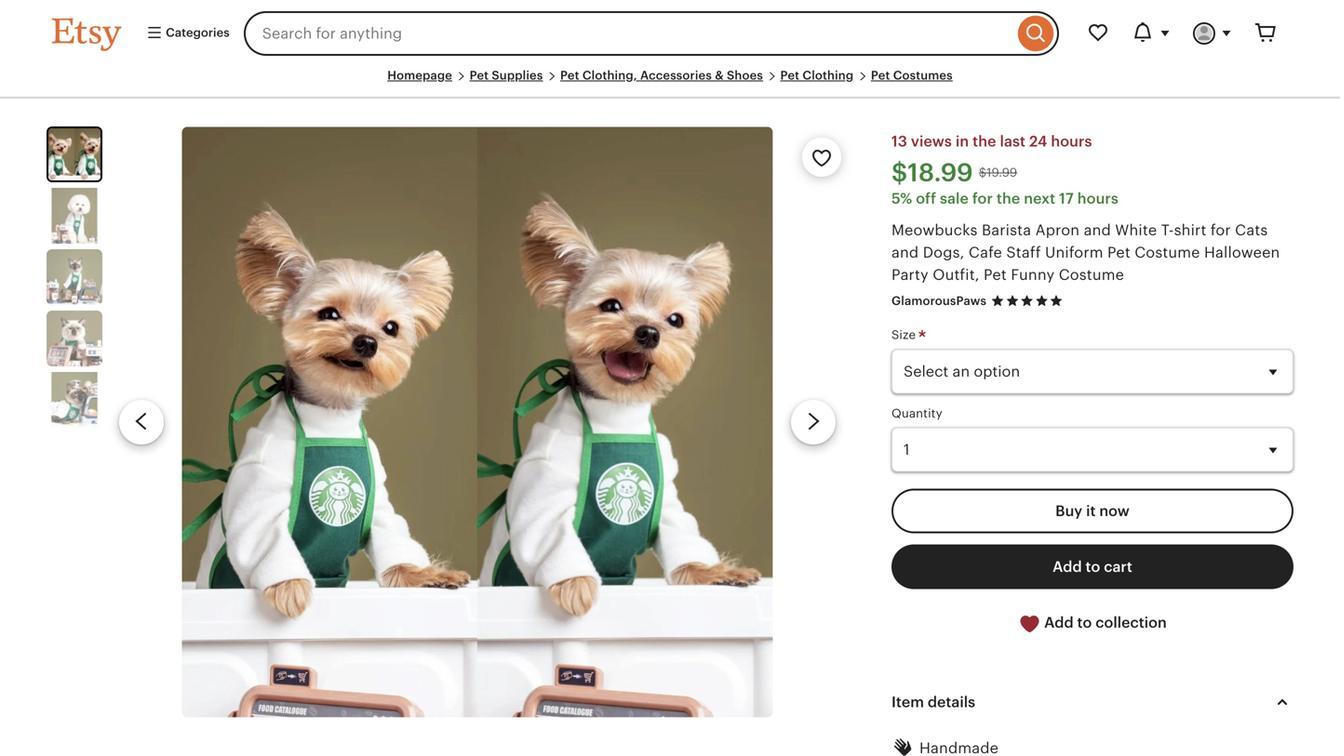 Task type: describe. For each thing, give the bounding box(es) containing it.
0 vertical spatial costume
[[1135, 244, 1201, 261]]

1 vertical spatial costume
[[1059, 267, 1125, 283]]

for inside the meowbucks barista apron and white t-shirt for cats and dogs, cafe staff uniform pet costume halloween party outfit, pet funny costume
[[1211, 222, 1232, 239]]

cafe
[[969, 244, 1003, 261]]

pet clothing, accessories & shoes link
[[561, 68, 763, 82]]

t-
[[1162, 222, 1175, 239]]

dogs,
[[923, 244, 965, 261]]

none search field inside categories banner
[[244, 11, 1060, 56]]

glamorouspaws link
[[892, 294, 987, 308]]

&
[[715, 68, 724, 82]]

outfit,
[[933, 267, 980, 283]]

next
[[1024, 190, 1056, 207]]

categories
[[163, 26, 230, 39]]

in
[[956, 133, 969, 150]]

menu bar containing homepage
[[52, 67, 1289, 99]]

to for collection
[[1078, 615, 1093, 632]]

supplies
[[492, 68, 543, 82]]

buy it now
[[1056, 503, 1130, 520]]

size
[[892, 328, 920, 342]]

cart
[[1104, 559, 1133, 576]]

add to collection button
[[892, 601, 1294, 647]]

barista
[[982, 222, 1032, 239]]

party
[[892, 267, 929, 283]]

0 vertical spatial for
[[973, 190, 993, 207]]

accessories
[[641, 68, 712, 82]]

staff
[[1007, 244, 1042, 261]]

item
[[892, 694, 925, 711]]

pet for pet clothing
[[781, 68, 800, 82]]

buy
[[1056, 503, 1083, 520]]

add for add to cart
[[1053, 559, 1083, 576]]

apron
[[1036, 222, 1080, 239]]

cats
[[1236, 222, 1269, 239]]

meowbucks barista apron and white t-shirt for cats and dogs image 5 image
[[47, 373, 102, 428]]

details
[[928, 694, 976, 711]]

halloween
[[1205, 244, 1281, 261]]

last
[[1000, 133, 1026, 150]]

meowbucks
[[892, 222, 978, 239]]

1 vertical spatial the
[[997, 190, 1021, 207]]

to for cart
[[1086, 559, 1101, 576]]

0 horizontal spatial and
[[892, 244, 919, 261]]

glamorouspaws
[[892, 294, 987, 308]]

Search for anything text field
[[244, 11, 1014, 56]]

it
[[1087, 503, 1096, 520]]

pet for pet clothing, accessories & shoes
[[561, 68, 580, 82]]

clothing
[[803, 68, 854, 82]]

0 vertical spatial the
[[973, 133, 997, 150]]

$18.99
[[892, 158, 974, 187]]

uniform
[[1046, 244, 1104, 261]]

categories button
[[132, 17, 238, 50]]

5%
[[892, 190, 913, 207]]

17
[[1060, 190, 1074, 207]]

0 vertical spatial hours
[[1052, 133, 1093, 150]]

buy it now button
[[892, 489, 1294, 534]]

clothing,
[[583, 68, 638, 82]]



Task type: vqa. For each thing, say whether or not it's contained in the screenshot.
something
no



Task type: locate. For each thing, give the bounding box(es) containing it.
pet down white
[[1108, 244, 1131, 261]]

24
[[1030, 133, 1048, 150]]

collection
[[1096, 615, 1167, 632]]

hours right 24
[[1052, 133, 1093, 150]]

0 vertical spatial and
[[1084, 222, 1112, 239]]

item details button
[[875, 681, 1311, 725]]

1 vertical spatial hours
[[1078, 190, 1119, 207]]

pet costumes
[[871, 68, 953, 82]]

meowbucks barista apron and white t-shirt for cats and dogs, cafe staff uniform pet costume halloween party outfit, pet funny costume
[[892, 222, 1281, 283]]

pet clothing
[[781, 68, 854, 82]]

pet for pet costumes
[[871, 68, 891, 82]]

the right in
[[973, 133, 997, 150]]

shoes
[[727, 68, 763, 82]]

quantity
[[892, 407, 943, 421]]

categories banner
[[19, 0, 1322, 67]]

add left cart
[[1053, 559, 1083, 576]]

costumes
[[894, 68, 953, 82]]

1 horizontal spatial costume
[[1135, 244, 1201, 261]]

1 vertical spatial for
[[1211, 222, 1232, 239]]

for right "shirt"
[[1211, 222, 1232, 239]]

13
[[892, 133, 908, 150]]

homepage link
[[388, 68, 453, 82]]

homepage
[[388, 68, 453, 82]]

for right sale
[[973, 190, 993, 207]]

to
[[1086, 559, 1101, 576], [1078, 615, 1093, 632]]

now
[[1100, 503, 1130, 520]]

1 horizontal spatial for
[[1211, 222, 1232, 239]]

None search field
[[244, 11, 1060, 56]]

and up party
[[892, 244, 919, 261]]

pet down "cafe"
[[984, 267, 1007, 283]]

0 horizontal spatial meowbucks barista apron and white t-shirt for cats and dogs image 1 image
[[48, 129, 101, 181]]

pet left clothing
[[781, 68, 800, 82]]

0 vertical spatial add
[[1053, 559, 1083, 576]]

the down $19.99
[[997, 190, 1021, 207]]

meowbucks barista apron and white t-shirt for cats and dogs image 3 image
[[47, 250, 102, 306]]

pet costumes link
[[871, 68, 953, 82]]

pet supplies link
[[470, 68, 543, 82]]

costume down 'uniform'
[[1059, 267, 1125, 283]]

0 vertical spatial to
[[1086, 559, 1101, 576]]

1 vertical spatial add
[[1045, 615, 1074, 632]]

pet
[[470, 68, 489, 82], [561, 68, 580, 82], [781, 68, 800, 82], [871, 68, 891, 82], [1108, 244, 1131, 261], [984, 267, 1007, 283]]

add to cart
[[1053, 559, 1133, 576]]

meowbucks barista apron and white t-shirt for cats and dogs image 2 image
[[47, 188, 102, 244]]

0 horizontal spatial costume
[[1059, 267, 1125, 283]]

pet supplies
[[470, 68, 543, 82]]

hours right 17
[[1078, 190, 1119, 207]]

pet left costumes
[[871, 68, 891, 82]]

1 vertical spatial and
[[892, 244, 919, 261]]

meowbucks barista apron and white t-shirt for cats and dogs image 4 image
[[47, 311, 102, 367]]

1 horizontal spatial and
[[1084, 222, 1112, 239]]

costume down t- at the right
[[1135, 244, 1201, 261]]

1 horizontal spatial meowbucks barista apron and white t-shirt for cats and dogs image 1 image
[[182, 127, 773, 718]]

$18.99 $19.99
[[892, 158, 1018, 187]]

and up 'uniform'
[[1084, 222, 1112, 239]]

pet clothing, accessories & shoes
[[561, 68, 763, 82]]

pet for pet supplies
[[470, 68, 489, 82]]

shirt
[[1175, 222, 1207, 239]]

add to cart button
[[892, 545, 1294, 590]]

to left collection
[[1078, 615, 1093, 632]]

0 horizontal spatial for
[[973, 190, 993, 207]]

to inside button
[[1078, 615, 1093, 632]]

funny
[[1011, 267, 1055, 283]]

1 vertical spatial to
[[1078, 615, 1093, 632]]

add for add to collection
[[1045, 615, 1074, 632]]

13 views in the last 24 hours
[[892, 133, 1093, 150]]

white
[[1116, 222, 1158, 239]]

hours
[[1052, 133, 1093, 150], [1078, 190, 1119, 207]]

$19.99
[[979, 166, 1018, 180]]

pet left clothing,
[[561, 68, 580, 82]]

5% off sale for the next 17 hours
[[892, 190, 1119, 207]]

to left cart
[[1086, 559, 1101, 576]]

add inside button
[[1053, 559, 1083, 576]]

views
[[911, 133, 952, 150]]

sale
[[940, 190, 969, 207]]

pet left the supplies
[[470, 68, 489, 82]]

menu bar
[[52, 67, 1289, 99]]

add down add to cart
[[1045, 615, 1074, 632]]

add to collection
[[1041, 615, 1167, 632]]

off
[[916, 190, 937, 207]]

meowbucks barista apron and white t-shirt for cats and dogs image 1 image
[[182, 127, 773, 718], [48, 129, 101, 181]]

add
[[1053, 559, 1083, 576], [1045, 615, 1074, 632]]

add inside button
[[1045, 615, 1074, 632]]

to inside button
[[1086, 559, 1101, 576]]

for
[[973, 190, 993, 207], [1211, 222, 1232, 239]]

pet clothing link
[[781, 68, 854, 82]]

costume
[[1135, 244, 1201, 261], [1059, 267, 1125, 283]]

and
[[1084, 222, 1112, 239], [892, 244, 919, 261]]

item details
[[892, 694, 976, 711]]

the
[[973, 133, 997, 150], [997, 190, 1021, 207]]



